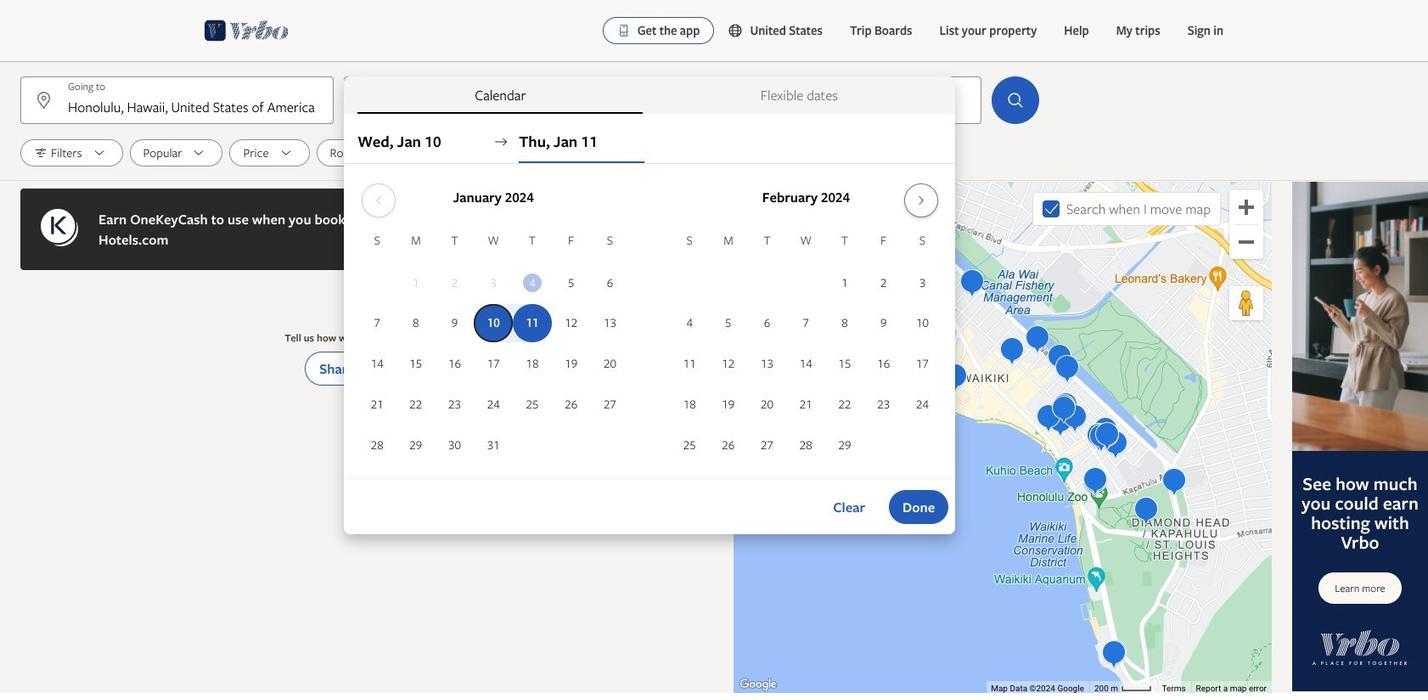 Task type: locate. For each thing, give the bounding box(es) containing it.
download the app button image
[[617, 24, 631, 37]]

directional image
[[494, 134, 509, 149]]

tab list
[[344, 76, 956, 114]]

map region
[[734, 182, 1273, 693]]

application
[[358, 176, 942, 466]]



Task type: vqa. For each thing, say whether or not it's contained in the screenshot.
DOWNLOAD THE APP BUTTON image
yes



Task type: describe. For each thing, give the bounding box(es) containing it.
previous month image
[[369, 193, 389, 207]]

search image
[[1006, 90, 1026, 110]]

small image
[[728, 23, 744, 38]]

vrbo logo image
[[205, 17, 289, 44]]

february 2024 element
[[671, 231, 942, 466]]

google image
[[738, 676, 779, 693]]

january 2024 element
[[358, 231, 630, 466]]

today element
[[523, 273, 542, 292]]

next month image
[[911, 193, 932, 207]]



